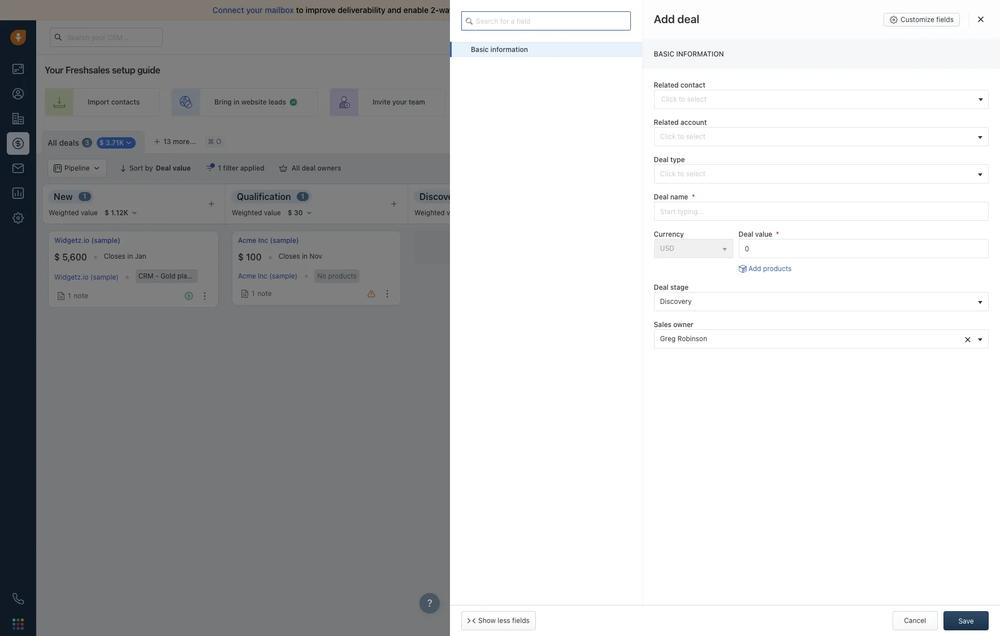 Task type: vqa. For each thing, say whether or not it's contained in the screenshot.
second "Click to select" from the top of the page
yes



Task type: locate. For each thing, give the bounding box(es) containing it.
information down trial
[[676, 50, 724, 58]]

monthly
[[193, 272, 219, 280]]

sequence
[[698, 98, 730, 107]]

contact
[[681, 81, 705, 89]]

data
[[641, 5, 658, 15]]

0 horizontal spatial note
[[74, 292, 88, 300]]

account
[[681, 118, 707, 127]]

trial
[[706, 33, 718, 40]]

deliverability
[[338, 5, 385, 15]]

0 vertical spatial widgetz.io (sample)
[[54, 236, 120, 245]]

1 vertical spatial acme
[[238, 272, 256, 281]]

explore
[[787, 33, 811, 41]]

0 horizontal spatial import
[[88, 98, 109, 107]]

deal left owners
[[302, 164, 316, 172]]

1 related from the top
[[654, 81, 679, 89]]

in left 7
[[843, 252, 849, 261]]

0 horizontal spatial $
[[54, 252, 60, 262]]

0 vertical spatial *
[[692, 193, 695, 201]]

1 widgetz.io (sample) link from the top
[[54, 236, 120, 245]]

0 horizontal spatial products
[[328, 272, 357, 280]]

0 horizontal spatial information
[[491, 45, 528, 54]]

all for deal
[[292, 164, 300, 172]]

add deal up search field
[[960, 136, 989, 144]]

click to select
[[660, 132, 705, 141], [660, 170, 705, 178]]

add inside dialog
[[749, 265, 761, 273]]

create sales sequence link
[[613, 88, 750, 116]]

acme up $ 100
[[238, 236, 256, 245]]

techcave
[[770, 236, 801, 245], [770, 273, 800, 282]]

products
[[763, 265, 792, 273], [328, 272, 357, 280]]

show
[[478, 617, 496, 625]]

explore plans link
[[780, 30, 837, 44]]

note down 100
[[258, 289, 272, 298]]

explore plans
[[787, 33, 831, 41]]

1 left filter
[[218, 164, 221, 172]]

acme inc (sample) up 100
[[238, 236, 299, 245]]

1 horizontal spatial days
[[856, 252, 871, 261]]

closes for $ 3,200
[[820, 252, 841, 261]]

information down connect your mailbox to improve deliverability and enable 2-way sync of email conversations. import all your sales data so you don't have to start from scratch.
[[491, 45, 528, 54]]

0 vertical spatial acme
[[238, 236, 256, 245]]

0 vertical spatial select
[[686, 132, 705, 141]]

click to select down related account at the top right of the page
[[660, 132, 705, 141]]

2 horizontal spatial closes
[[820, 252, 841, 261]]

nov
[[310, 252, 322, 261]]

greg
[[660, 335, 676, 343]]

click down deal type
[[660, 170, 676, 178]]

to right mailbox
[[296, 5, 304, 15]]

0 vertical spatial related
[[654, 81, 679, 89]]

import all your sales data link
[[564, 5, 660, 15]]

click to select button
[[654, 127, 989, 146], [654, 165, 989, 184]]

container_wx8msf4aqz5i3rn1 image down $ 100
[[241, 290, 249, 298]]

2 click from the top
[[660, 170, 676, 178]]

add up search field
[[960, 136, 973, 144]]

all deal owners button
[[272, 159, 349, 178]]

widgetz.io up $ 5,600
[[54, 236, 89, 245]]

0 vertical spatial discovery
[[419, 191, 462, 202]]

contacts
[[111, 98, 140, 107]]

dialog containing add deal
[[450, 0, 1000, 637]]

cancel button
[[892, 612, 938, 631]]

and
[[388, 5, 401, 15], [874, 164, 886, 173]]

select for account
[[686, 132, 705, 141]]

deal
[[654, 155, 668, 164], [654, 193, 668, 201], [739, 230, 753, 239], [654, 283, 668, 291]]

in for $ 3,200
[[843, 252, 849, 261]]

0 vertical spatial techcave (sample) link
[[770, 236, 832, 245]]

×
[[964, 332, 971, 345]]

inc down 100
[[258, 272, 267, 281]]

applied
[[240, 164, 264, 172]]

2 select from the top
[[686, 170, 705, 178]]

dialog
[[450, 0, 1000, 637]]

* right name
[[692, 193, 695, 201]]

$ for $ 5,600
[[54, 252, 60, 262]]

add up 'add deal' button
[[963, 98, 976, 107]]

phone image
[[12, 594, 24, 605]]

2 closes from the left
[[279, 252, 300, 261]]

$ up 'add products'
[[770, 252, 776, 262]]

acme inc (sample)
[[238, 236, 299, 245], [238, 272, 297, 281]]

0 vertical spatial your
[[691, 33, 705, 40]]

all
[[47, 138, 57, 147], [292, 164, 300, 172]]

2 inc from the top
[[258, 272, 267, 281]]

1 horizontal spatial products
[[763, 265, 792, 273]]

container_wx8msf4aqz5i3rn1 image
[[279, 165, 287, 172], [650, 244, 658, 252]]

Search your CRM... text field
[[50, 28, 163, 47]]

1 horizontal spatial $
[[238, 252, 244, 262]]

import left "all" at the top right of the page
[[564, 5, 589, 15]]

sales left data
[[620, 5, 639, 15]]

and right quotas
[[874, 164, 886, 173]]

1 vertical spatial widgetz.io (sample) link
[[54, 273, 119, 282]]

all left owners
[[292, 164, 300, 172]]

2 click to select from the top
[[660, 170, 705, 178]]

$ 5,600
[[54, 252, 87, 262]]

closes for $ 5,600
[[104, 252, 125, 261]]

usd
[[660, 244, 674, 253]]

acme inc (sample) link up 100
[[238, 236, 299, 245]]

1 $ from the left
[[54, 252, 60, 262]]

discovery
[[419, 191, 462, 202], [660, 297, 692, 306]]

inc up 100
[[258, 236, 268, 245]]

1 horizontal spatial 1 note
[[252, 289, 272, 298]]

0 vertical spatial click to select
[[660, 132, 705, 141]]

qualification
[[237, 191, 291, 202]]

fields right the less
[[512, 617, 530, 625]]

1 vertical spatial acme inc (sample) link
[[238, 272, 297, 281]]

widgetz.io (sample) link
[[54, 236, 120, 245], [54, 273, 119, 282]]

closes for $ 100
[[279, 252, 300, 261]]

add down deal value *
[[749, 265, 761, 273]]

your left mailbox
[[246, 5, 263, 15]]

1 vertical spatial *
[[776, 230, 779, 239]]

1 right new
[[83, 192, 86, 201]]

to down type
[[678, 170, 684, 178]]

acme inc (sample) link
[[238, 236, 299, 245], [238, 272, 297, 281]]

forecasting
[[888, 164, 927, 173]]

select for type
[[686, 170, 705, 178]]

import contacts
[[88, 98, 140, 107]]

products right no at the top
[[328, 272, 357, 280]]

0 horizontal spatial 1 note
[[68, 292, 88, 300]]

0 vertical spatial all
[[47, 138, 57, 147]]

in left nov
[[302, 252, 308, 261]]

click to select down type
[[660, 170, 705, 178]]

1 horizontal spatial and
[[874, 164, 886, 173]]

1 vertical spatial import
[[88, 98, 109, 107]]

products inside dialog
[[763, 265, 792, 273]]

all inside button
[[292, 164, 300, 172]]

basic information down email
[[471, 45, 528, 54]]

1 select from the top
[[686, 132, 705, 141]]

widgetz.io (sample) link up 5,600
[[54, 236, 120, 245]]

0 vertical spatial click to select button
[[654, 127, 989, 146]]

add deal inside button
[[960, 136, 989, 144]]

1 vertical spatial techcave (sample)
[[770, 273, 830, 282]]

1 vertical spatial click
[[660, 170, 676, 178]]

13 more...
[[163, 137, 196, 146]]

your for team
[[392, 98, 407, 107]]

0 horizontal spatial your
[[246, 5, 263, 15]]

1 horizontal spatial discovery
[[660, 297, 692, 306]]

0 horizontal spatial container_wx8msf4aqz5i3rn1 image
[[279, 165, 287, 172]]

1 horizontal spatial closes
[[279, 252, 300, 261]]

all left deals
[[47, 138, 57, 147]]

basic information down trial
[[654, 50, 724, 58]]

1 vertical spatial techcave
[[770, 273, 800, 282]]

1 vertical spatial discovery
[[660, 297, 692, 306]]

your right "all" at the top right of the page
[[601, 5, 618, 15]]

1 filter applied
[[218, 164, 264, 172]]

1 note down 'add products'
[[784, 292, 804, 300]]

in for $ 5,600
[[127, 252, 133, 261]]

0 horizontal spatial sales
[[620, 5, 639, 15]]

1 widgetz.io (sample) from the top
[[54, 236, 120, 245]]

0 vertical spatial widgetz.io
[[54, 236, 89, 245]]

add deal button
[[945, 131, 994, 150]]

enable
[[404, 5, 429, 15]]

1 horizontal spatial your
[[691, 33, 705, 40]]

1 vertical spatial all
[[292, 164, 300, 172]]

o
[[216, 138, 221, 146]]

widgetz.io (sample) up 5,600
[[54, 236, 120, 245]]

cancel
[[904, 617, 926, 625]]

2 widgetz.io (sample) link from the top
[[54, 273, 119, 282]]

0 horizontal spatial days
[[751, 33, 765, 40]]

1 vertical spatial fields
[[512, 617, 530, 625]]

2 click to select button from the top
[[654, 165, 989, 184]]

0 vertical spatial and
[[388, 5, 401, 15]]

save
[[959, 617, 974, 626]]

2 widgetz.io (sample) from the top
[[54, 273, 119, 282]]

1 down 100
[[252, 289, 255, 298]]

1 vertical spatial add deal
[[960, 136, 989, 144]]

0 vertical spatial days
[[751, 33, 765, 40]]

from
[[757, 5, 775, 15]]

bring
[[214, 98, 232, 107]]

note down 'add products'
[[790, 292, 804, 300]]

deals
[[59, 138, 79, 147]]

1 click to select from the top
[[660, 132, 705, 141]]

0 vertical spatial acme inc (sample)
[[238, 236, 299, 245]]

deal up 'add deal' button
[[978, 98, 992, 107]]

1 widgetz.io from the top
[[54, 236, 89, 245]]

2 techcave (sample) link from the top
[[770, 273, 830, 282]]

1 techcave (sample) link from the top
[[770, 236, 832, 245]]

note for $ 100
[[258, 289, 272, 298]]

bring in website leads link
[[171, 88, 318, 116]]

1 note
[[252, 289, 272, 298], [68, 292, 88, 300], [784, 292, 804, 300]]

2 related from the top
[[654, 118, 679, 127]]

inc
[[258, 236, 268, 245], [258, 272, 267, 281]]

closes left nov
[[279, 252, 300, 261]]

add deal
[[963, 98, 992, 107], [960, 136, 989, 144], [661, 243, 690, 252]]

deal type
[[654, 155, 685, 164]]

1 vertical spatial container_wx8msf4aqz5i3rn1 image
[[650, 244, 658, 252]]

Enter value number field
[[739, 239, 989, 259]]

jan
[[135, 252, 146, 261]]

deal left type
[[654, 155, 668, 164]]

widgetz.io (sample) link down 5,600
[[54, 273, 119, 282]]

click to select button up start typing... text field
[[654, 165, 989, 184]]

0 vertical spatial click
[[660, 132, 676, 141]]

techcave (sample)
[[770, 236, 832, 245], [770, 273, 830, 282]]

freshworks switcher image
[[12, 619, 24, 630]]

techcave up $ 3,200
[[770, 236, 801, 245]]

click to select for type
[[660, 170, 705, 178]]

add products link
[[739, 264, 792, 274]]

1 inc from the top
[[258, 236, 268, 245]]

none search field inside dialog
[[461, 11, 631, 31]]

2 $ from the left
[[238, 252, 244, 262]]

send email image
[[888, 32, 896, 42]]

* right value
[[776, 230, 779, 239]]

container_wx8msf4aqz5i3rn1 image inside all deal owners button
[[279, 165, 287, 172]]

$ left 100
[[238, 252, 244, 262]]

import left contacts
[[88, 98, 109, 107]]

Start typing... text field
[[654, 202, 989, 221]]

1 closes from the left
[[104, 252, 125, 261]]

your freshsales setup guide
[[45, 65, 160, 75]]

select down account
[[686, 132, 705, 141]]

click to select button down click to select search field
[[654, 127, 989, 146]]

2 techcave (sample) from the top
[[770, 273, 830, 282]]

1 techcave from the top
[[770, 236, 801, 245]]

1 click to select button from the top
[[654, 127, 989, 146]]

1 horizontal spatial fields
[[936, 15, 954, 24]]

1 vertical spatial select
[[686, 170, 705, 178]]

invite
[[373, 98, 390, 107]]

1 horizontal spatial basic information
[[654, 50, 724, 58]]

closes left jan
[[104, 252, 125, 261]]

2 horizontal spatial your
[[601, 5, 618, 15]]

note
[[258, 289, 272, 298], [74, 292, 88, 300], [790, 292, 804, 300]]

container_wx8msf4aqz5i3rn1 image left usd
[[650, 244, 658, 252]]

customize fields button
[[884, 13, 960, 27]]

container_wx8msf4aqz5i3rn1 image
[[289, 98, 298, 107], [206, 165, 213, 172], [241, 290, 249, 298], [57, 292, 65, 300]]

techcave (sample) down 3,200
[[770, 273, 830, 282]]

0 vertical spatial acme inc (sample) link
[[238, 236, 299, 245]]

3 $ from the left
[[770, 252, 776, 262]]

add deal up 'add deal' button
[[963, 98, 992, 107]]

3 closes from the left
[[820, 252, 841, 261]]

techcave (sample) link down 3,200
[[770, 273, 830, 282]]

0 vertical spatial container_wx8msf4aqz5i3rn1 image
[[279, 165, 287, 172]]

0 horizontal spatial all
[[47, 138, 57, 147]]

all deals link
[[47, 137, 79, 148]]

0 vertical spatial widgetz.io (sample) link
[[54, 236, 120, 245]]

0 vertical spatial inc
[[258, 236, 268, 245]]

don't
[[687, 5, 706, 15]]

products for add products
[[763, 265, 792, 273]]

container_wx8msf4aqz5i3rn1 image inside bring in website leads link
[[289, 98, 298, 107]]

acme inc (sample) link down 100
[[238, 272, 297, 281]]

note for $ 5,600
[[74, 292, 88, 300]]

0 horizontal spatial your
[[45, 65, 63, 75]]

products down $ 3,200
[[763, 265, 792, 273]]

1 vertical spatial sales
[[680, 98, 697, 107]]

1 vertical spatial techcave (sample) link
[[770, 273, 830, 282]]

1 vertical spatial inc
[[258, 272, 267, 281]]

13
[[163, 137, 171, 146]]

and left enable
[[388, 5, 401, 15]]

inc inside acme inc (sample) link
[[258, 236, 268, 245]]

0 vertical spatial techcave
[[770, 236, 801, 245]]

1 note down 100
[[252, 289, 272, 298]]

1 vertical spatial click to select button
[[654, 165, 989, 184]]

click to select button for related account
[[654, 127, 989, 146]]

* for deal name *
[[692, 193, 695, 201]]

$ left 5,600
[[54, 252, 60, 262]]

days right 7
[[856, 252, 871, 261]]

new
[[54, 191, 73, 202]]

1 horizontal spatial all
[[292, 164, 300, 172]]

deal left name
[[654, 193, 668, 201]]

1 horizontal spatial import
[[564, 5, 589, 15]]

acme inc (sample) down 100
[[238, 272, 297, 281]]

crm
[[138, 272, 154, 280]]

your left freshsales
[[45, 65, 63, 75]]

add deal down currency
[[661, 243, 690, 252]]

acme down $ 100
[[238, 272, 256, 281]]

techcave (sample) link
[[770, 236, 832, 245], [770, 273, 830, 282]]

techcave (sample) up 3,200
[[770, 236, 832, 245]]

your for mailbox
[[246, 5, 263, 15]]

0 horizontal spatial closes
[[104, 252, 125, 261]]

select
[[686, 132, 705, 141], [686, 170, 705, 178]]

closes in 7 days
[[820, 252, 871, 261]]

gold
[[161, 272, 176, 280]]

0 vertical spatial add deal
[[963, 98, 992, 107]]

note down 5,600
[[74, 292, 88, 300]]

of
[[475, 5, 483, 15]]

0 vertical spatial techcave (sample)
[[770, 236, 832, 245]]

1 vertical spatial related
[[654, 118, 679, 127]]

container_wx8msf4aqz5i3rn1 image right leads
[[289, 98, 298, 107]]

1 vertical spatial your
[[45, 65, 63, 75]]

1 horizontal spatial sales
[[680, 98, 697, 107]]

your
[[691, 33, 705, 40], [45, 65, 63, 75]]

click down related account at the top right of the page
[[660, 132, 676, 141]]

1 click from the top
[[660, 132, 676, 141]]

related down the create
[[654, 118, 679, 127]]

1 vertical spatial click to select
[[660, 170, 705, 178]]

basic down add
[[654, 50, 674, 58]]

1 acme from the top
[[238, 236, 256, 245]]

2 acme inc (sample) link from the top
[[238, 272, 297, 281]]

1 horizontal spatial note
[[258, 289, 272, 298]]

widgetz.io (sample) down 5,600
[[54, 273, 119, 282]]

basic information
[[471, 45, 528, 54], [654, 50, 724, 58]]

1 horizontal spatial *
[[776, 230, 779, 239]]

email
[[485, 5, 505, 15]]

techcave down 'add products'
[[770, 273, 800, 282]]

your left the "team"
[[392, 98, 407, 107]]

None search field
[[461, 11, 631, 31]]

container_wx8msf4aqz5i3rn1 image left filter
[[206, 165, 213, 172]]

currency
[[654, 230, 684, 239]]

1 note down 5,600
[[68, 292, 88, 300]]

deal left value
[[739, 230, 753, 239]]

related up the create
[[654, 81, 679, 89]]

1 horizontal spatial your
[[392, 98, 407, 107]]

1 vertical spatial acme inc (sample)
[[238, 272, 297, 281]]

click to select button for deal type
[[654, 165, 989, 184]]

plans
[[813, 33, 831, 41]]

fields right customize
[[936, 15, 954, 24]]

0 horizontal spatial *
[[692, 193, 695, 201]]

click for deal
[[660, 170, 676, 178]]

1 vertical spatial widgetz.io
[[54, 273, 89, 282]]

days right 21
[[751, 33, 765, 40]]

add deal link
[[920, 88, 1000, 116]]

deal left stage
[[654, 283, 668, 291]]

$ for $ 3,200
[[770, 252, 776, 262]]

⌘ o
[[208, 138, 221, 146]]

usd button
[[654, 239, 733, 259]]

1 acme inc (sample) from the top
[[238, 236, 299, 245]]

1 vertical spatial widgetz.io (sample)
[[54, 273, 119, 282]]

2 horizontal spatial 1 note
[[784, 292, 804, 300]]

import
[[564, 5, 589, 15], [88, 98, 109, 107]]

2 horizontal spatial $
[[770, 252, 776, 262]]



Task type: describe. For each thing, give the bounding box(es) containing it.
add down currency
[[661, 243, 674, 252]]

related account
[[654, 118, 707, 127]]

guide
[[137, 65, 160, 75]]

website
[[241, 98, 267, 107]]

100
[[246, 252, 262, 262]]

closes in jan
[[104, 252, 146, 261]]

in left 21
[[736, 33, 741, 40]]

show less fields
[[478, 617, 530, 625]]

(sample) down closes in nov
[[269, 272, 297, 281]]

type
[[670, 155, 685, 164]]

$ 3,200
[[770, 252, 803, 262]]

0 horizontal spatial discovery
[[419, 191, 462, 202]]

close image
[[978, 16, 984, 23]]

greg robinson
[[660, 335, 707, 343]]

(sample) up discovery button
[[802, 273, 830, 282]]

in for $ 100
[[302, 252, 308, 261]]

(sample) up closes in nov
[[270, 236, 299, 245]]

what's new image
[[918, 34, 926, 42]]

have
[[708, 5, 726, 15]]

* for deal value *
[[776, 230, 779, 239]]

bring in website leads
[[214, 98, 286, 107]]

1 techcave (sample) from the top
[[770, 236, 832, 245]]

quotas
[[849, 164, 872, 173]]

1 vertical spatial and
[[874, 164, 886, 173]]

start
[[738, 5, 755, 15]]

(sample) down start typing... text field
[[803, 236, 832, 245]]

to down related account at the top right of the page
[[678, 132, 684, 141]]

basic information link
[[450, 42, 642, 57]]

mailbox
[[265, 5, 294, 15]]

deal for deal name *
[[654, 193, 668, 201]]

connect your mailbox to improve deliverability and enable 2-way sync of email conversations. import all your sales data so you don't have to start from scratch.
[[213, 5, 807, 15]]

deal value *
[[739, 230, 779, 239]]

discovery inside button
[[660, 297, 692, 306]]

filter
[[223, 164, 238, 172]]

(sample) down closes in jan
[[90, 273, 119, 282]]

discovery button
[[654, 292, 989, 311]]

your trial ends in 21 days
[[691, 33, 765, 40]]

1 down 'add products'
[[784, 292, 787, 300]]

2 widgetz.io from the top
[[54, 273, 89, 282]]

stage
[[670, 283, 689, 291]]

ends
[[720, 33, 734, 40]]

invite your team link
[[330, 88, 445, 116]]

create
[[656, 98, 678, 107]]

no products
[[317, 272, 357, 280]]

deal up search field
[[975, 136, 989, 144]]

related contact
[[654, 81, 705, 89]]

0 horizontal spatial basic information
[[471, 45, 528, 54]]

owners
[[317, 164, 341, 172]]

quotas and forecasting
[[849, 164, 927, 173]]

Search for a field text field
[[461, 11, 631, 31]]

7
[[851, 252, 854, 261]]

setup
[[112, 65, 135, 75]]

(sample) up closes in jan
[[91, 236, 120, 245]]

phone element
[[7, 588, 29, 611]]

add
[[654, 12, 675, 25]]

2 acme from the top
[[238, 272, 256, 281]]

container_wx8msf4aqz5i3rn1 image inside 1 filter applied button
[[206, 165, 213, 172]]

1 horizontal spatial information
[[676, 50, 724, 58]]

add products
[[749, 265, 792, 273]]

search image
[[466, 16, 477, 26]]

$ 100
[[238, 252, 262, 262]]

1 down $ 5,600
[[68, 292, 71, 300]]

13 more... button
[[148, 134, 202, 150]]

related for related contact
[[654, 81, 679, 89]]

in inside bring in website leads link
[[234, 98, 239, 107]]

⌘
[[208, 138, 214, 146]]

(sample) down $ 100
[[221, 272, 249, 280]]

sales
[[654, 320, 672, 329]]

connect your mailbox link
[[213, 5, 296, 15]]

plan
[[177, 272, 191, 280]]

1 note for $ 100
[[252, 289, 272, 298]]

click to select for account
[[660, 132, 705, 141]]

so
[[660, 5, 669, 15]]

to left start
[[728, 5, 736, 15]]

3,200
[[778, 252, 803, 262]]

0 vertical spatial fields
[[936, 15, 954, 24]]

Search field
[[939, 159, 996, 178]]

improve
[[306, 5, 336, 15]]

related for related account
[[654, 118, 679, 127]]

1 note for $ 5,600
[[68, 292, 88, 300]]

-
[[155, 272, 159, 280]]

all for deals
[[47, 138, 57, 147]]

sales owner
[[654, 320, 694, 329]]

deal
[[677, 12, 699, 25]]

0 vertical spatial sales
[[620, 5, 639, 15]]

leads
[[269, 98, 286, 107]]

way
[[439, 5, 454, 15]]

0 horizontal spatial and
[[388, 5, 401, 15]]

3
[[85, 139, 89, 147]]

deal for deal type
[[654, 155, 668, 164]]

Click to select search field
[[654, 90, 989, 109]]

1 horizontal spatial container_wx8msf4aqz5i3rn1 image
[[650, 244, 658, 252]]

click for related
[[660, 132, 676, 141]]

0 horizontal spatial basic
[[471, 45, 489, 54]]

deal for deal value *
[[739, 230, 753, 239]]

products for no products
[[328, 272, 357, 280]]

crm - gold plan monthly (sample)
[[138, 272, 249, 280]]

2 vertical spatial add deal
[[661, 243, 690, 252]]

import contacts link
[[45, 88, 160, 116]]

add inside button
[[960, 136, 973, 144]]

conversations.
[[507, 5, 562, 15]]

deal for deal stage
[[654, 283, 668, 291]]

less
[[498, 617, 510, 625]]

owner
[[673, 320, 694, 329]]

21
[[743, 33, 750, 40]]

save button
[[944, 612, 989, 631]]

1 down all deal owners button
[[301, 192, 304, 201]]

all deals 3
[[47, 138, 89, 147]]

0 vertical spatial import
[[564, 5, 589, 15]]

closes in nov
[[279, 252, 322, 261]]

your for your trial ends in 21 days
[[691, 33, 705, 40]]

team
[[409, 98, 425, 107]]

1 inside button
[[218, 164, 221, 172]]

all deal owners
[[292, 164, 341, 172]]

1 filter applied button
[[198, 159, 272, 178]]

create sales sequence
[[656, 98, 730, 107]]

2 acme inc (sample) from the top
[[238, 272, 297, 281]]

5,600
[[62, 252, 87, 262]]

0 horizontal spatial fields
[[512, 617, 530, 625]]

2 horizontal spatial note
[[790, 292, 804, 300]]

robinson
[[678, 335, 707, 343]]

$ for $ 100
[[238, 252, 244, 262]]

1 horizontal spatial basic
[[654, 50, 674, 58]]

container_wx8msf4aqz5i3rn1 image down $ 5,600
[[57, 292, 65, 300]]

1 acme inc (sample) link from the top
[[238, 236, 299, 245]]

deal right usd
[[676, 243, 690, 252]]

you
[[671, 5, 685, 15]]

your for your freshsales setup guide
[[45, 65, 63, 75]]

2 techcave from the top
[[770, 273, 800, 282]]

1 vertical spatial days
[[856, 252, 871, 261]]

scratch.
[[777, 5, 807, 15]]



